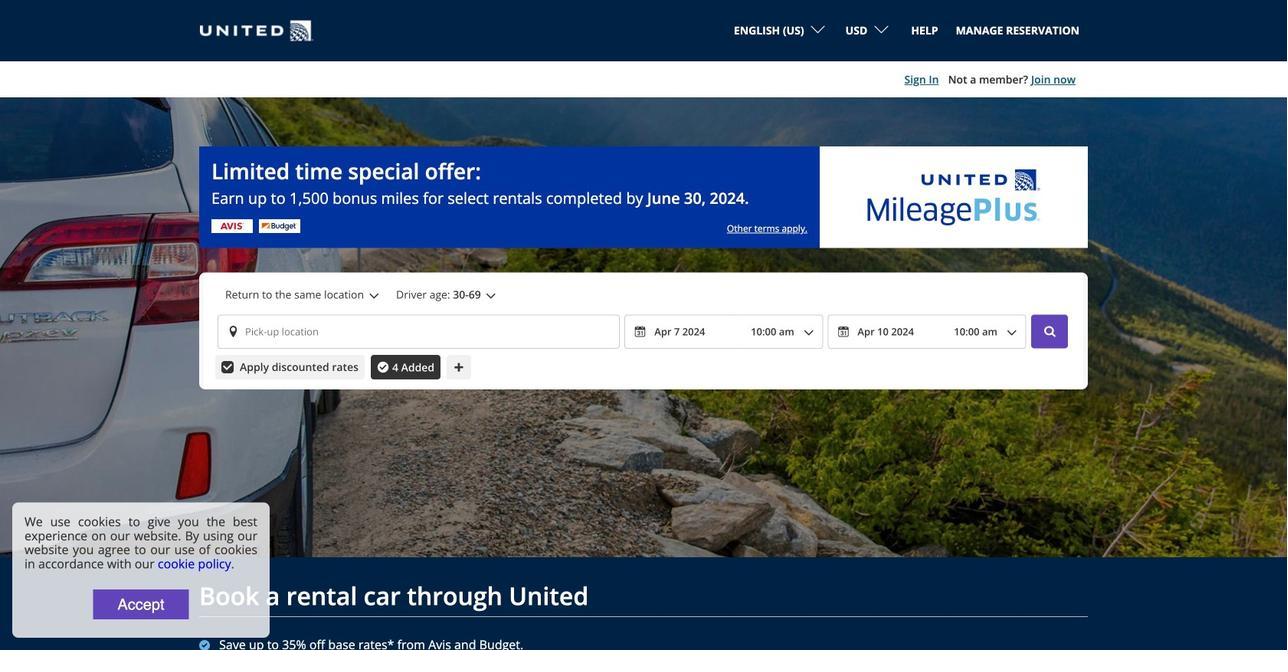 Task type: describe. For each thing, give the bounding box(es) containing it.
avis image
[[212, 219, 253, 233]]

Pick-up location field
[[218, 315, 620, 349]]

plus image
[[450, 357, 469, 377]]

united-airlines-white logo image
[[200, 12, 314, 50]]

united mileage plan image
[[868, 169, 1041, 226]]

End date field
[[828, 315, 945, 349]]

tick circle image
[[377, 361, 389, 373]]

returnTime field
[[945, 315, 1027, 349]]

location image
[[227, 325, 240, 338]]

budget image
[[259, 219, 301, 233]]



Task type: vqa. For each thing, say whether or not it's contained in the screenshot.
PICKUPTIME Field
yes



Task type: locate. For each thing, give the bounding box(es) containing it.
Start date field
[[625, 315, 742, 349]]

pickupTime field
[[742, 315, 824, 349]]

search image
[[1045, 326, 1056, 337]]



